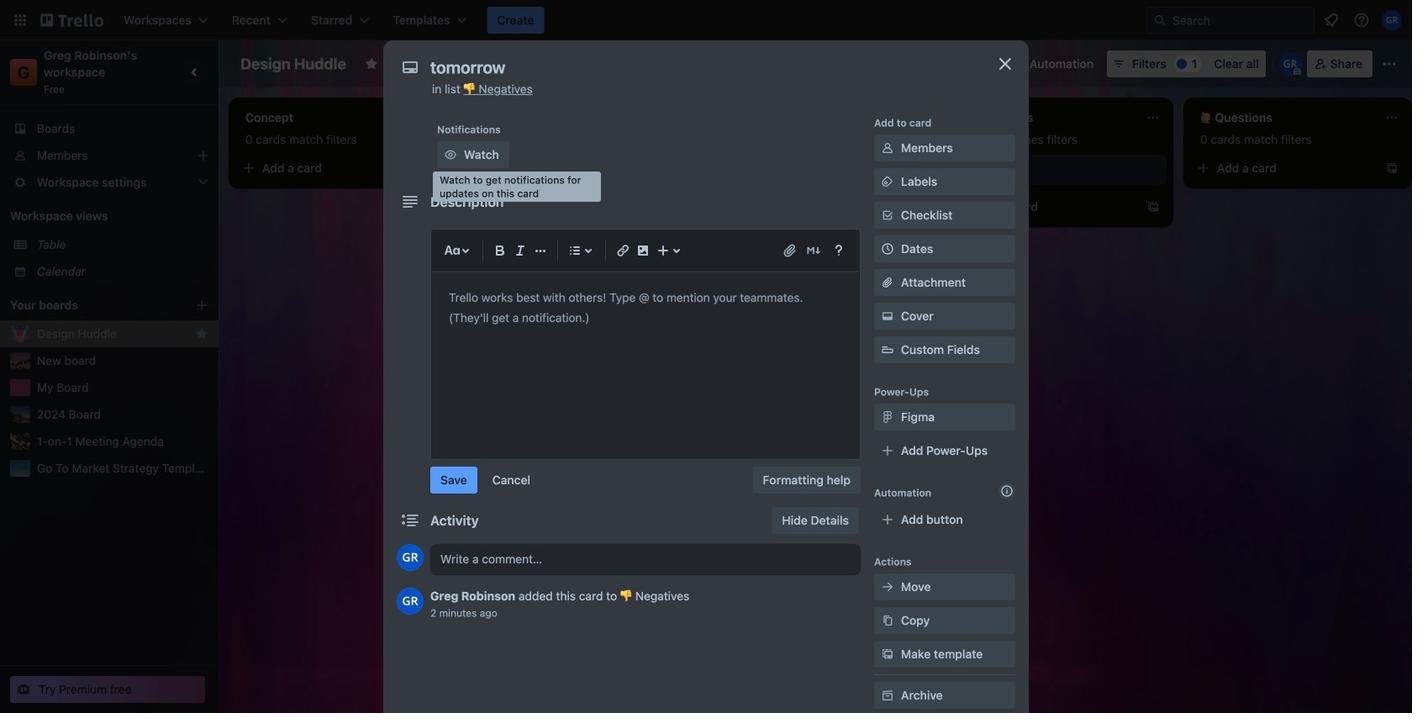 Task type: locate. For each thing, give the bounding box(es) containing it.
sm image
[[1007, 50, 1030, 74], [442, 146, 459, 163], [880, 579, 897, 595], [880, 646, 897, 663]]

show menu image
[[1382, 56, 1399, 72]]

4 sm image from the top
[[880, 409, 897, 426]]

text formatting group
[[490, 241, 551, 261]]

create from template… image
[[1386, 161, 1400, 175]]

image image
[[633, 241, 654, 261]]

your boards with 6 items element
[[10, 295, 170, 315]]

sm image
[[880, 140, 897, 156], [880, 173, 897, 190], [880, 308, 897, 325], [880, 409, 897, 426], [880, 612, 897, 629], [880, 687, 897, 704]]

1 horizontal spatial greg robinson (gregrobinson96) image
[[1279, 52, 1303, 76]]

Main content area, start typing to enter text. text field
[[449, 288, 843, 328]]

greg robinson (gregrobinson96) image
[[1383, 10, 1403, 30], [397, 544, 424, 571]]

starred icon image
[[195, 327, 209, 341]]

0 vertical spatial greg robinson (gregrobinson96) image
[[1279, 52, 1303, 76]]

5 sm image from the top
[[880, 612, 897, 629]]

2 horizontal spatial create from template… image
[[1147, 200, 1161, 214]]

0 vertical spatial greg robinson (gregrobinson96) image
[[1383, 10, 1403, 30]]

bold ⌘b image
[[490, 241, 511, 261]]

greg robinson (gregrobinson96) image
[[1279, 52, 1303, 76], [397, 588, 424, 615]]

1 horizontal spatial create from template… image
[[908, 161, 922, 175]]

link ⌘k image
[[613, 241, 633, 261]]

primary element
[[0, 0, 1413, 40]]

create from template… image
[[431, 161, 444, 175], [908, 161, 922, 175], [1147, 200, 1161, 214]]

1 vertical spatial greg robinson (gregrobinson96) image
[[397, 588, 424, 615]]

2 sm image from the top
[[880, 173, 897, 190]]

close dialog image
[[996, 54, 1016, 74]]

None text field
[[422, 52, 977, 82]]

0 horizontal spatial greg robinson (gregrobinson96) image
[[397, 544, 424, 571]]

more formatting image
[[531, 241, 551, 261]]

add board image
[[195, 299, 209, 312]]

star or unstar board image
[[365, 57, 378, 71]]

0 horizontal spatial greg robinson (gregrobinson96) image
[[397, 588, 424, 615]]



Task type: vqa. For each thing, say whether or not it's contained in the screenshot.
Image
yes



Task type: describe. For each thing, give the bounding box(es) containing it.
Search field
[[1167, 8, 1315, 32]]

1 sm image from the top
[[880, 140, 897, 156]]

1 horizontal spatial greg robinson (gregrobinson96) image
[[1383, 10, 1403, 30]]

open information menu image
[[1354, 12, 1371, 29]]

6 sm image from the top
[[880, 687, 897, 704]]

italic ⌘i image
[[511, 241, 531, 261]]

open help dialog image
[[829, 241, 849, 261]]

lists image
[[565, 241, 585, 261]]

0 horizontal spatial create from template… image
[[431, 161, 444, 175]]

editor toolbar
[[439, 237, 853, 264]]

view markdown image
[[806, 242, 823, 259]]

attach and insert link image
[[782, 242, 799, 259]]

0 notifications image
[[1322, 10, 1342, 30]]

text styles image
[[442, 241, 463, 261]]

Write a comment text field
[[431, 544, 861, 574]]

1 vertical spatial greg robinson (gregrobinson96) image
[[397, 544, 424, 571]]

Board name text field
[[232, 50, 355, 77]]

3 sm image from the top
[[880, 308, 897, 325]]

search image
[[1154, 13, 1167, 27]]



